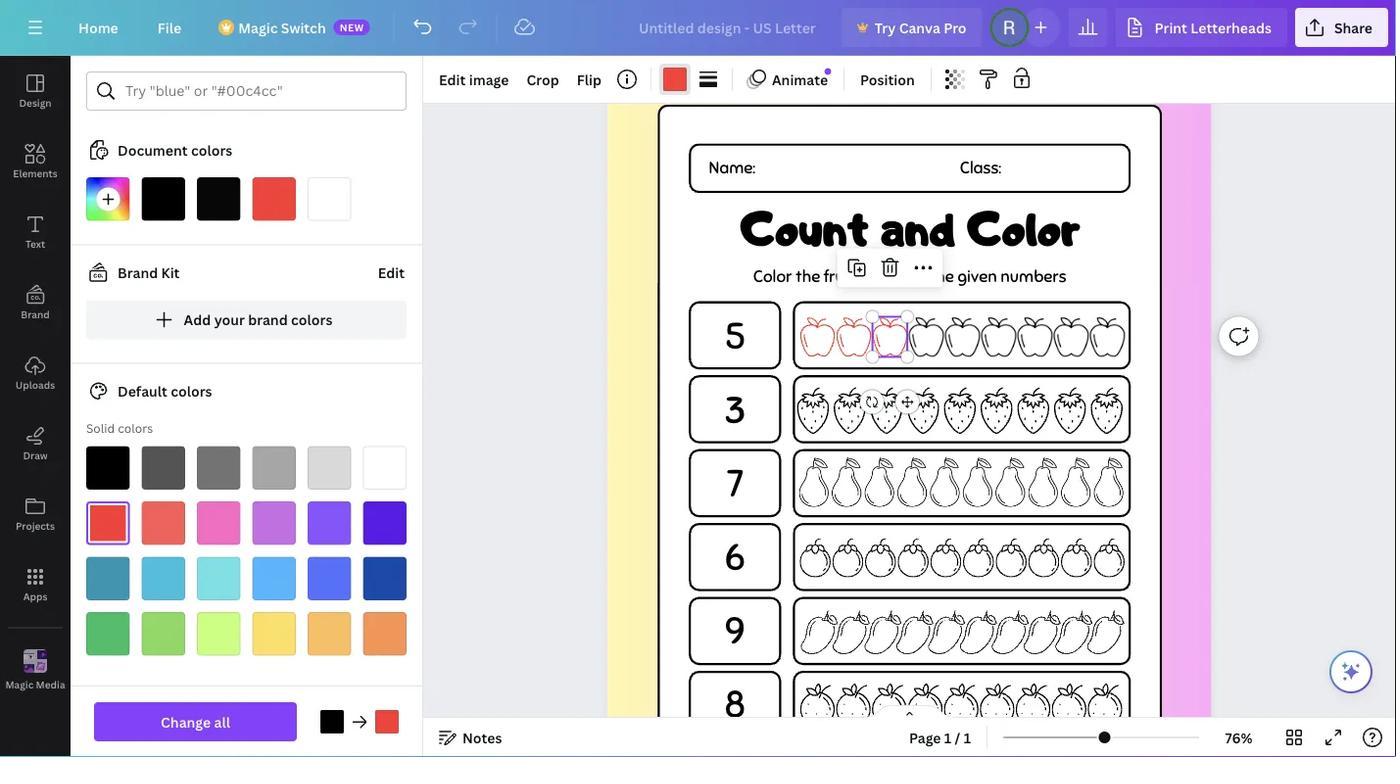 Task type: describe. For each thing, give the bounding box(es) containing it.
Design title text field
[[623, 8, 834, 47]]

royal blue #5271ff image
[[308, 557, 351, 601]]

yellow #ffde59 image
[[252, 612, 296, 656]]

grass green #7ed957 image
[[142, 612, 185, 656]]

dark turquoise #0097b2 image
[[86, 557, 130, 601]]

#000000 image
[[142, 177, 185, 221]]

magic switch
[[238, 18, 326, 37]]

add your brand colors
[[184, 311, 333, 329]]

76% button
[[1207, 722, 1271, 754]]

position
[[860, 70, 915, 89]]

text
[[25, 237, 45, 250]]

animate button
[[741, 64, 836, 95]]

uploads
[[16, 378, 55, 391]]

2 1 from the left
[[964, 729, 971, 747]]

change
[[161, 713, 211, 732]]

dark turquoise #0097b2 image
[[86, 557, 130, 601]]

design button
[[0, 56, 71, 126]]

new image
[[825, 68, 831, 75]]

brand
[[248, 311, 288, 329]]

green #00bf63 image
[[86, 612, 130, 656]]

flip
[[577, 70, 602, 89]]

magic media button
[[0, 636, 71, 707]]

colors for default colors
[[171, 382, 212, 401]]

image
[[469, 70, 509, 89]]

edit image
[[439, 70, 509, 89]]

colors for solid colors
[[118, 420, 153, 437]]

crop button
[[519, 64, 567, 95]]

kit
[[161, 264, 180, 282]]

2 the from the left
[[929, 266, 954, 287]]

brand for brand
[[21, 308, 50, 321]]

animate
[[772, 70, 828, 89]]

elements
[[13, 167, 58, 180]]

file
[[158, 18, 181, 37]]

media
[[36, 678, 65, 692]]

canva
[[899, 18, 941, 37]]

brand for brand kit
[[118, 264, 158, 282]]

magic for magic switch
[[238, 18, 278, 37]]

letterheads
[[1191, 18, 1272, 37]]

1 vertical spatial color
[[753, 266, 792, 287]]

pro
[[944, 18, 967, 37]]

color the fruit based on the given numbers
[[753, 266, 1067, 287]]

change all button
[[94, 703, 297, 742]]

document
[[118, 141, 188, 159]]

brand kit
[[118, 264, 180, 282]]

brand button
[[0, 268, 71, 338]]

9
[[725, 609, 745, 655]]

notes button
[[431, 722, 510, 754]]

lime #c1ff72 image
[[197, 612, 241, 656]]

edit button
[[376, 253, 407, 293]]

side panel tab list
[[0, 56, 71, 707]]

class:
[[960, 158, 1001, 179]]

try
[[875, 18, 896, 37]]

on
[[907, 266, 926, 287]]

add your brand colors button
[[86, 300, 407, 340]]

dark gray #545454 image
[[142, 446, 185, 490]]

#070707 image
[[197, 177, 241, 221]]

default
[[118, 382, 167, 401]]

page
[[909, 729, 941, 747]]

numbers
[[1001, 266, 1067, 287]]

design
[[19, 96, 51, 109]]

file button
[[142, 8, 197, 47]]

edit for edit
[[378, 264, 405, 282]]

cobalt blue #004aad image
[[363, 557, 407, 601]]

print letterheads button
[[1116, 8, 1288, 47]]

#070707 image
[[197, 177, 241, 221]]

based
[[858, 266, 904, 287]]

8
[[724, 682, 746, 729]]

draw
[[23, 449, 48, 462]]

elements button
[[0, 126, 71, 197]]

apps
[[23, 590, 47, 603]]

3
[[724, 387, 746, 434]]



Task type: vqa. For each thing, say whether or not it's contained in the screenshot.
Notes on the bottom left of the page
yes



Task type: locate. For each thing, give the bounding box(es) containing it.
7
[[726, 461, 744, 507]]

uploads button
[[0, 338, 71, 409]]

the
[[796, 266, 820, 287], [929, 266, 954, 287]]

switch
[[281, 18, 326, 37]]

edit inside button
[[378, 264, 405, 282]]

0 vertical spatial color
[[967, 198, 1080, 258]]

colors for document colors
[[191, 141, 232, 159]]

white #ffffff image
[[363, 446, 407, 490], [363, 446, 407, 490]]

Try "blue" or "#00c4cc" search field
[[125, 73, 394, 110]]

0 horizontal spatial #ff3131 image
[[375, 710, 399, 734]]

projects
[[16, 519, 55, 533]]

1 horizontal spatial magic
[[238, 18, 278, 37]]

projects button
[[0, 479, 71, 550]]

home link
[[63, 8, 134, 47]]

0 horizontal spatial edit
[[378, 264, 405, 282]]

magenta #cb6ce6 image
[[252, 502, 296, 545]]

76%
[[1225, 729, 1253, 747]]

gray #737373 image
[[197, 446, 241, 490], [197, 446, 241, 490]]

color up numbers
[[967, 198, 1080, 258]]

green #00bf63 image
[[86, 612, 130, 656]]

1 left /
[[945, 729, 952, 747]]

brand inside "button"
[[21, 308, 50, 321]]

light blue #38b6ff image
[[252, 557, 296, 601]]

#ff3131 image left notes button
[[375, 710, 399, 734]]

colors up #070707 icon
[[191, 141, 232, 159]]

home
[[78, 18, 118, 37]]

6
[[725, 535, 745, 581]]

magic inside main menu bar
[[238, 18, 278, 37]]

magic left switch
[[238, 18, 278, 37]]

0 horizontal spatial magic
[[5, 678, 34, 692]]

black #000000 image
[[86, 446, 130, 490], [86, 446, 130, 490]]

notes
[[463, 729, 502, 747]]

0 vertical spatial edit
[[439, 70, 466, 89]]

color down 'count'
[[753, 266, 792, 287]]

#000000 image
[[142, 177, 185, 221], [320, 710, 344, 734], [320, 710, 344, 734]]

colors right solid
[[118, 420, 153, 437]]

1 horizontal spatial #ff3131 image
[[663, 68, 687, 91]]

edit for edit image
[[439, 70, 466, 89]]

all
[[214, 713, 230, 732]]

new
[[340, 21, 364, 34]]

print
[[1155, 18, 1188, 37]]

gray #a6a6a6 image
[[252, 446, 296, 490], [252, 446, 296, 490]]

flip button
[[569, 64, 609, 95]]

try canva pro
[[875, 18, 967, 37]]

0 horizontal spatial the
[[796, 266, 820, 287]]

share button
[[1295, 8, 1389, 47]]

try canva pro button
[[842, 8, 982, 47]]

colors right default
[[171, 382, 212, 401]]

magenta #cb6ce6 image
[[252, 502, 296, 545]]

share
[[1335, 18, 1373, 37]]

solid
[[86, 420, 115, 437]]

magic media
[[5, 678, 65, 692]]

the right on
[[929, 266, 954, 287]]

lime #c1ff72 image
[[197, 612, 241, 656]]

add
[[184, 311, 211, 329]]

1 horizontal spatial brand
[[118, 264, 158, 282]]

royal blue #5271ff image
[[308, 557, 351, 601]]

magic
[[238, 18, 278, 37], [5, 678, 34, 692]]

0 horizontal spatial 1
[[945, 729, 952, 747]]

colors right brand
[[291, 311, 333, 329]]

color
[[967, 198, 1080, 258], [753, 266, 792, 287]]

coral red #ff5757 image
[[142, 502, 185, 545]]

coral red #ff5757 image
[[142, 502, 185, 545]]

turquoise blue #5ce1e6 image
[[197, 557, 241, 601], [197, 557, 241, 601]]

show pages image
[[863, 705, 957, 720]]

#ff3131 image
[[663, 68, 687, 91], [252, 177, 296, 221], [252, 177, 296, 221], [375, 710, 399, 734]]

bright red #ff3131 image
[[86, 502, 130, 545], [86, 502, 130, 545]]

brand up uploads button
[[21, 308, 50, 321]]

draw button
[[0, 409, 71, 479]]

#ff3131 image
[[663, 68, 687, 91], [375, 710, 399, 734]]

add a new color image
[[86, 177, 130, 221], [86, 177, 130, 221]]

violet #5e17eb image
[[363, 502, 407, 545], [363, 502, 407, 545]]

1 horizontal spatial color
[[967, 198, 1080, 258]]

brand
[[118, 264, 158, 282], [21, 308, 50, 321]]

aqua blue #0cc0df image
[[142, 557, 185, 601], [142, 557, 185, 601]]

edit inside popup button
[[439, 70, 466, 89]]

grass green #7ed957 image
[[142, 612, 185, 656]]

the left the fruit
[[796, 266, 820, 287]]

edit image button
[[431, 64, 517, 95]]

1 vertical spatial brand
[[21, 308, 50, 321]]

dark gray #545454 image
[[142, 446, 185, 490]]

orange #ff914d image
[[363, 612, 407, 656], [363, 612, 407, 656]]

0 vertical spatial #ff3131 image
[[663, 68, 687, 91]]

0 vertical spatial brand
[[118, 264, 158, 282]]

1 1 from the left
[[945, 729, 952, 747]]

canva assistant image
[[1340, 660, 1363, 684]]

text button
[[0, 197, 71, 268]]

fruit
[[824, 266, 855, 287]]

0 horizontal spatial brand
[[21, 308, 50, 321]]

default colors
[[118, 382, 212, 401]]

magic for magic media
[[5, 678, 34, 692]]

colors
[[191, 141, 232, 159], [291, 311, 333, 329], [171, 382, 212, 401], [118, 420, 153, 437]]

count and color
[[740, 198, 1080, 258]]

document colors
[[118, 141, 232, 159]]

#ff3131 image down main menu bar
[[663, 68, 687, 91]]

page 1 / 1
[[909, 729, 971, 747]]

light blue #38b6ff image
[[252, 557, 296, 601]]

edit
[[439, 70, 466, 89], [378, 264, 405, 282]]

1 horizontal spatial the
[[929, 266, 954, 287]]

1 horizontal spatial edit
[[439, 70, 466, 89]]

0 vertical spatial magic
[[238, 18, 278, 37]]

colors inside add your brand colors button
[[291, 311, 333, 329]]

solid colors
[[86, 420, 153, 437]]

#ffffff image
[[308, 177, 351, 221], [308, 177, 351, 221]]

pink #ff66c4 image
[[197, 502, 241, 545], [197, 502, 241, 545]]

light gray #d9d9d9 image
[[308, 446, 351, 490], [308, 446, 351, 490]]

given
[[958, 266, 997, 287]]

print letterheads
[[1155, 18, 1272, 37]]

position button
[[853, 64, 923, 95]]

change all
[[161, 713, 230, 732]]

magic left media
[[5, 678, 34, 692]]

yellow #ffde59 image
[[252, 612, 296, 656]]

name:
[[709, 158, 755, 179]]

cobalt blue #004aad image
[[363, 557, 407, 601]]

1 the from the left
[[796, 266, 820, 287]]

main menu bar
[[0, 0, 1396, 56]]

peach #ffbd59 image
[[308, 612, 351, 656], [308, 612, 351, 656]]

purple #8c52ff image
[[308, 502, 351, 545], [308, 502, 351, 545]]

/
[[955, 729, 961, 747]]

brand left kit
[[118, 264, 158, 282]]

1
[[945, 729, 952, 747], [964, 729, 971, 747]]

5
[[725, 314, 745, 360]]

1 right /
[[964, 729, 971, 747]]

count
[[740, 198, 869, 258]]

0 horizontal spatial color
[[753, 266, 792, 287]]

and
[[880, 198, 955, 258]]

1 vertical spatial #ff3131 image
[[375, 710, 399, 734]]

crop
[[527, 70, 559, 89]]

1 vertical spatial edit
[[378, 264, 405, 282]]

magic inside button
[[5, 678, 34, 692]]

1 horizontal spatial 1
[[964, 729, 971, 747]]

your
[[214, 311, 245, 329]]

apps button
[[0, 550, 71, 620]]

1 vertical spatial magic
[[5, 678, 34, 692]]



